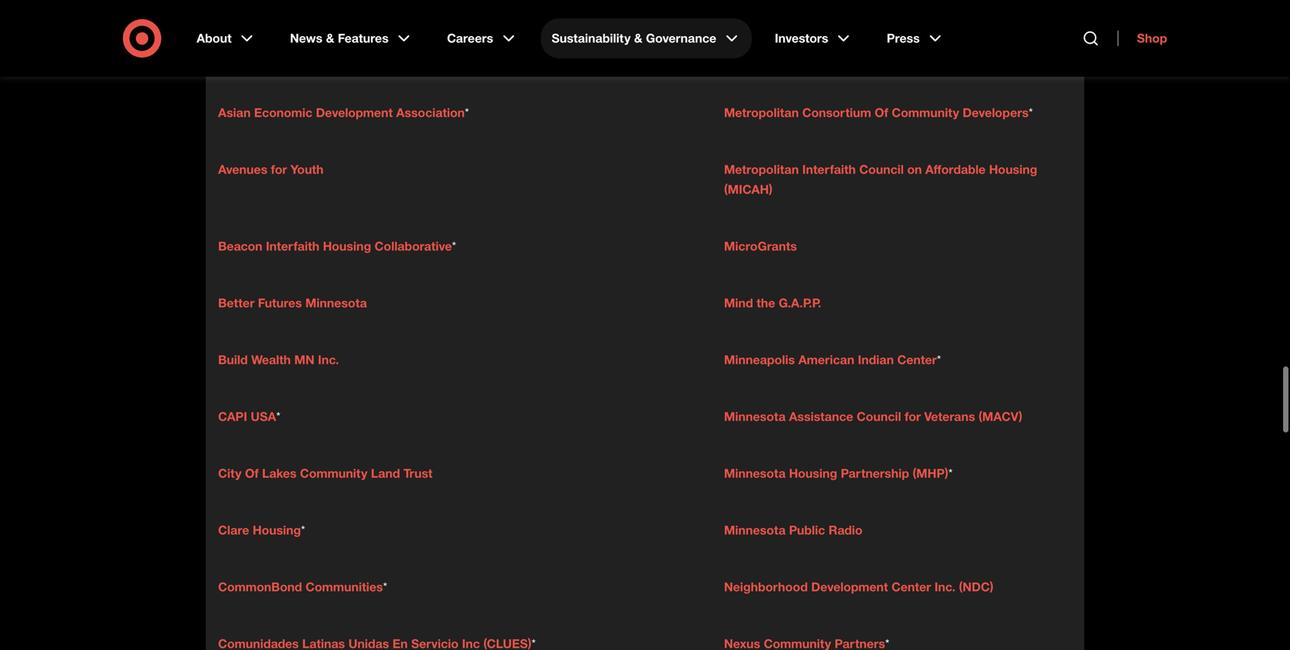 Task type: vqa. For each thing, say whether or not it's contained in the screenshot.
Indian
yes



Task type: locate. For each thing, give the bounding box(es) containing it.
capi usa *
[[218, 409, 281, 424]]

2 metropolitan from the top
[[724, 162, 799, 177]]

avenues for youth
[[218, 162, 324, 177]]

radio
[[829, 523, 863, 538]]

metropolitan for metropolitan consortium of community developers *
[[724, 105, 799, 120]]

2 & from the left
[[634, 31, 643, 46]]

0 horizontal spatial community
[[300, 466, 368, 481]]

1 & from the left
[[326, 31, 334, 46]]

1 horizontal spatial &
[[634, 31, 643, 46]]

beacon interfaith housing collaborative link
[[218, 239, 452, 254]]

metropolitan down "local"
[[724, 105, 799, 120]]

center
[[897, 353, 937, 367], [892, 580, 931, 595]]

minnesota down minneapolis
[[724, 409, 786, 424]]

consortium
[[802, 105, 871, 120]]

1 vertical spatial council
[[857, 409, 901, 424]]

minnesota for minnesota housing partnership (mhp) *
[[724, 466, 786, 481]]

news & features link
[[279, 18, 424, 58]]

metropolitan inside metropolitan interfaith council on affordable housing (micah)
[[724, 162, 799, 177]]

development right 'economic'
[[316, 105, 393, 120]]

council down indian
[[857, 409, 901, 424]]

housing
[[989, 162, 1038, 177], [323, 239, 371, 254], [789, 466, 837, 481], [253, 523, 301, 538]]

0 vertical spatial metropolitan
[[724, 105, 799, 120]]

1 vertical spatial community
[[300, 466, 368, 481]]

interfaith for metropolitan
[[802, 162, 856, 177]]

minnesota assistance council for veterans (macv) link
[[724, 409, 1023, 424]]

1 vertical spatial interfaith
[[266, 239, 320, 254]]

&
[[326, 31, 334, 46], [634, 31, 643, 46]]

1 vertical spatial inc.
[[935, 580, 956, 595]]

council
[[859, 162, 904, 177], [857, 409, 901, 424]]

on
[[907, 162, 922, 177]]

minnesota public radio link
[[724, 523, 863, 538]]

1 horizontal spatial development
[[811, 580, 888, 595]]

community left the land
[[300, 466, 368, 481]]

for left youth
[[271, 162, 287, 177]]

0 vertical spatial of
[[875, 105, 889, 120]]

minneapolis american indian center *
[[724, 353, 941, 367]]

1 horizontal spatial for
[[905, 409, 921, 424]]

city
[[218, 466, 242, 481]]

commonbond communities *
[[218, 580, 387, 595]]

0 vertical spatial council
[[859, 162, 904, 177]]

economic
[[254, 105, 313, 120]]

beacon interfaith housing collaborative *
[[218, 239, 456, 254]]

partnership
[[841, 466, 909, 481]]

metropolitan up (micah)
[[724, 162, 799, 177]]

metropolitan
[[724, 105, 799, 120], [724, 162, 799, 177]]

0 vertical spatial center
[[897, 353, 937, 367]]

metropolitan consortium of community developers *
[[724, 105, 1033, 120]]

for left veterans
[[905, 409, 921, 424]]

0 vertical spatial community
[[892, 105, 959, 120]]

& left governance
[[634, 31, 643, 46]]

metropolitan for metropolitan interfaith council on affordable housing (micah)
[[724, 162, 799, 177]]

inc.
[[318, 353, 339, 367], [935, 580, 956, 595]]

lakes
[[262, 466, 297, 481]]

council left on
[[859, 162, 904, 177]]

of right consortium
[[875, 105, 889, 120]]

local initiatives support corporation
[[724, 48, 940, 63]]

council inside metropolitan interfaith council on affordable housing (micah)
[[859, 162, 904, 177]]

better futures minnesota link
[[218, 296, 367, 311]]

asian economic development association *
[[218, 105, 469, 120]]

better
[[218, 296, 255, 311]]

inc. for center
[[935, 580, 956, 595]]

interfaith right beacon
[[266, 239, 320, 254]]

community
[[892, 105, 959, 120], [300, 466, 368, 481]]

development down radio at the bottom of page
[[811, 580, 888, 595]]

1 horizontal spatial interfaith
[[802, 162, 856, 177]]

inc. left (ndc)
[[935, 580, 956, 595]]

community for land
[[300, 466, 368, 481]]

0 horizontal spatial interfaith
[[266, 239, 320, 254]]

asian economic development association link
[[218, 105, 465, 120]]

0 vertical spatial for
[[271, 162, 287, 177]]

(micah)
[[724, 182, 773, 197]]

0 horizontal spatial &
[[326, 31, 334, 46]]

sustainability
[[552, 31, 631, 46]]

1 metropolitan from the top
[[724, 105, 799, 120]]

1 horizontal spatial inc.
[[935, 580, 956, 595]]

minnesota
[[305, 296, 367, 311], [724, 409, 786, 424], [724, 466, 786, 481], [724, 523, 786, 538]]

minnesota up minnesota public radio
[[724, 466, 786, 481]]

interfaith down consortium
[[802, 162, 856, 177]]

city of lakes community land trust link
[[218, 466, 433, 481]]

minnesota assistance council for veterans (macv)
[[724, 409, 1023, 424]]

& right news
[[326, 31, 334, 46]]

mn
[[294, 353, 315, 367]]

1 vertical spatial of
[[245, 466, 259, 481]]

inc. right mn
[[318, 353, 339, 367]]

0 vertical spatial interfaith
[[802, 162, 856, 177]]

interfaith inside metropolitan interfaith council on affordable housing (micah)
[[802, 162, 856, 177]]

0 horizontal spatial for
[[271, 162, 287, 177]]

1 horizontal spatial of
[[875, 105, 889, 120]]

capi usa link
[[218, 409, 276, 424]]

minnesota left public
[[724, 523, 786, 538]]

center right indian
[[897, 353, 937, 367]]

interfaith
[[802, 162, 856, 177], [266, 239, 320, 254]]

avenues for youth link
[[218, 162, 324, 177]]

center left (ndc)
[[892, 580, 931, 595]]

housing right affordable
[[989, 162, 1038, 177]]

1 vertical spatial metropolitan
[[724, 162, 799, 177]]

of right city
[[245, 466, 259, 481]]

minneapolis
[[724, 353, 795, 367]]

sustainability & governance
[[552, 31, 717, 46]]

community for developers
[[892, 105, 959, 120]]

0 vertical spatial development
[[316, 105, 393, 120]]

& for features
[[326, 31, 334, 46]]

minnesota housing partnership (mhp) link
[[724, 466, 949, 481]]

build wealth mn inc.
[[218, 353, 339, 367]]

0 horizontal spatial inc.
[[318, 353, 339, 367]]

clare housing *
[[218, 523, 305, 538]]

news & features
[[290, 31, 389, 46]]

(macv)
[[979, 409, 1023, 424]]

association
[[396, 105, 465, 120]]

1 horizontal spatial community
[[892, 105, 959, 120]]

community up on
[[892, 105, 959, 120]]

clare
[[218, 523, 249, 538]]

housing up public
[[789, 466, 837, 481]]

development
[[316, 105, 393, 120], [811, 580, 888, 595]]

assistance
[[789, 409, 853, 424]]

0 vertical spatial inc.
[[318, 353, 339, 367]]



Task type: describe. For each thing, give the bounding box(es) containing it.
neighborhood development center link
[[724, 580, 931, 595]]

housing left collaborative
[[323, 239, 371, 254]]

features
[[338, 31, 389, 46]]

careers link
[[436, 18, 529, 58]]

youth
[[291, 162, 324, 177]]

developers
[[963, 105, 1029, 120]]

clare housing link
[[218, 523, 301, 538]]

metropolitan interfaith council on affordable housing (micah)
[[724, 162, 1038, 197]]

minnesota public radio
[[724, 523, 863, 538]]

minneapolis american indian center link
[[724, 353, 937, 367]]

minnesota for minnesota public radio
[[724, 523, 786, 538]]

sustainability & governance link
[[541, 18, 752, 58]]

about link
[[186, 18, 267, 58]]

metropolitan interfaith council on affordable housing (micah) link
[[724, 162, 1038, 197]]

careers
[[447, 31, 493, 46]]

affordable
[[926, 162, 986, 177]]

usa
[[251, 409, 276, 424]]

council for for
[[857, 409, 901, 424]]

0 horizontal spatial of
[[245, 466, 259, 481]]

indian
[[858, 353, 894, 367]]

g.a.p.p.
[[779, 296, 821, 311]]

press link
[[876, 18, 955, 58]]

local initiatives support corporation link
[[724, 48, 940, 63]]

neighborhood development center inc. (ndc)
[[724, 580, 994, 595]]

0 horizontal spatial development
[[316, 105, 393, 120]]

corporation
[[870, 48, 940, 63]]

1 vertical spatial center
[[892, 580, 931, 595]]

microgrants link
[[724, 239, 797, 254]]

investors link
[[764, 18, 864, 58]]

trust
[[404, 466, 433, 481]]

city of lakes community land trust
[[218, 466, 433, 481]]

neighborhood
[[724, 580, 808, 595]]

about
[[197, 31, 232, 46]]

commonbond communities link
[[218, 580, 383, 595]]

land
[[371, 466, 400, 481]]

interfaith for beacon
[[266, 239, 320, 254]]

build
[[218, 353, 248, 367]]

american
[[799, 353, 855, 367]]

council for on
[[859, 162, 904, 177]]

wealth
[[251, 353, 291, 367]]

news
[[290, 31, 323, 46]]

minnesota housing partnership (mhp) *
[[724, 466, 953, 481]]

metropolitan consortium of community developers link
[[724, 105, 1029, 120]]

local
[[724, 48, 756, 63]]

mind the g.a.p.p.
[[724, 296, 821, 311]]

build wealth mn inc. link
[[218, 353, 339, 367]]

initiatives
[[760, 48, 815, 63]]

the
[[757, 296, 775, 311]]

(mhp)
[[913, 466, 949, 481]]

asian
[[218, 105, 251, 120]]

beacon
[[218, 239, 262, 254]]

shop link
[[1118, 31, 1167, 46]]

microgrants
[[724, 239, 797, 254]]

support
[[819, 48, 866, 63]]

shop
[[1137, 31, 1167, 46]]

1 vertical spatial for
[[905, 409, 921, 424]]

& for governance
[[634, 31, 643, 46]]

avenues
[[218, 162, 268, 177]]

press
[[887, 31, 920, 46]]

futures
[[258, 296, 302, 311]]

inc. for mn
[[318, 353, 339, 367]]

better futures minnesota
[[218, 296, 367, 311]]

mind
[[724, 296, 753, 311]]

(ndc)
[[959, 580, 994, 595]]

investors
[[775, 31, 829, 46]]

capi
[[218, 409, 247, 424]]

veterans
[[924, 409, 975, 424]]

inc. (ndc) link
[[931, 580, 994, 595]]

minnesota for minnesota assistance council for veterans (macv)
[[724, 409, 786, 424]]

governance
[[646, 31, 717, 46]]

1 vertical spatial development
[[811, 580, 888, 595]]

housing inside metropolitan interfaith council on affordable housing (micah)
[[989, 162, 1038, 177]]

public
[[789, 523, 825, 538]]

commonbond
[[218, 580, 302, 595]]

mind the g.a.p.p. link
[[724, 296, 821, 311]]

housing right clare
[[253, 523, 301, 538]]

minnesota right futures
[[305, 296, 367, 311]]

communities
[[306, 580, 383, 595]]



